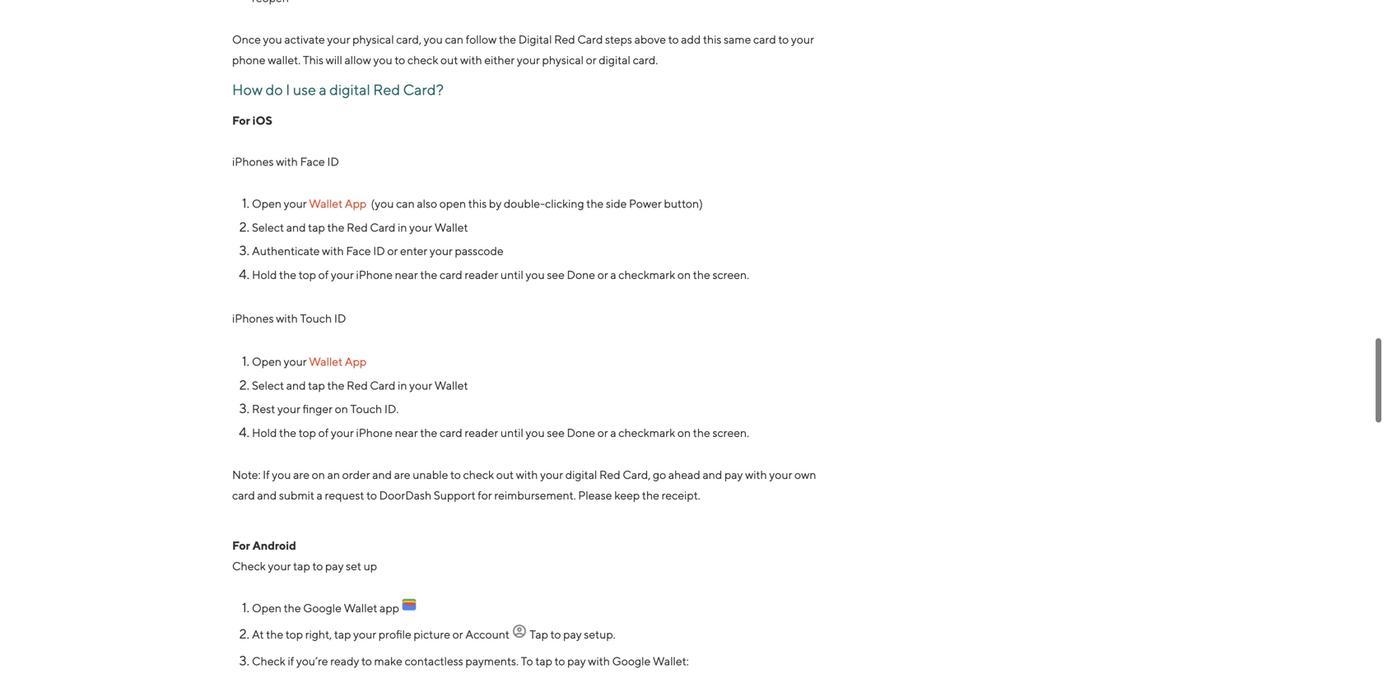 Task type: vqa. For each thing, say whether or not it's contained in the screenshot.
top the English (US)
no



Task type: locate. For each thing, give the bounding box(es) containing it.
1 iphones from the top
[[232, 155, 274, 169]]

iphone for or
[[356, 268, 393, 282]]

or up the please
[[598, 426, 608, 440]]

1 vertical spatial wallet app link
[[309, 355, 367, 369]]

0 vertical spatial check
[[232, 560, 266, 573]]

of for with
[[318, 268, 329, 282]]

can left the follow
[[445, 33, 464, 46]]

1 horizontal spatial out
[[496, 468, 514, 482]]

id
[[327, 155, 339, 169], [373, 244, 385, 258], [334, 312, 346, 325]]

open up at
[[252, 602, 282, 615]]

or
[[586, 53, 597, 67], [387, 244, 398, 258], [598, 268, 608, 282], [598, 426, 608, 440], [453, 628, 463, 642]]

1 until from the top
[[501, 268, 524, 282]]

the up the unable
[[420, 426, 438, 440]]

note:
[[232, 468, 261, 482]]

tap right right, in the left of the page
[[334, 628, 351, 642]]

digital up the please
[[566, 468, 598, 482]]

unable
[[413, 468, 448, 482]]

pay left setup.
[[564, 628, 582, 642]]

you inside note: if you are on an order and are unable to check out with your digital red card, go ahead and pay with your own card and submit a request to doordash support for reimbursement. please keep the receipt.
[[272, 468, 291, 482]]

1 vertical spatial for
[[232, 539, 250, 553]]

2 select and tap the red card in your wallet from the top
[[252, 379, 468, 392]]

top down the authenticate
[[299, 268, 316, 282]]

until up note: if you are on an order and are unable to check out with your digital red card, go ahead and pay with your own card and submit a request to doordash support for reimbursement. please keep the receipt.
[[501, 426, 524, 440]]

once
[[232, 33, 261, 46]]

0 vertical spatial card
[[578, 33, 603, 46]]

0 vertical spatial for
[[232, 114, 250, 127]]

wallet app link for open your wallet app
[[309, 355, 367, 369]]

0 vertical spatial digital
[[599, 53, 631, 67]]

hold the top of your iphone near the card reader until you see done or a checkmark on the screen. up note: if you are on an order and are unable to check out with your digital red card, go ahead and pay with your own card and submit a request to doordash support for reimbursement. please keep the receipt.
[[252, 426, 750, 440]]

1 vertical spatial reader
[[465, 426, 499, 440]]

1 vertical spatial near
[[395, 426, 418, 440]]

of for your
[[318, 426, 329, 440]]

0 vertical spatial google
[[303, 602, 342, 615]]

0 vertical spatial screen.
[[713, 268, 750, 282]]

1 app from the top
[[345, 197, 367, 211]]

0 horizontal spatial out
[[441, 53, 458, 67]]

until for authenticate with face id or enter your passcode
[[501, 268, 524, 282]]

id up the open your wallet app
[[334, 312, 346, 325]]

app
[[345, 197, 367, 211], [345, 355, 367, 369]]

2 screen. from the top
[[713, 426, 750, 440]]

near down id. on the bottom
[[395, 426, 418, 440]]

iphones
[[232, 155, 274, 169], [232, 312, 274, 325]]

clicking
[[545, 197, 585, 211]]

0 vertical spatial open
[[252, 197, 282, 211]]

0 vertical spatial out
[[441, 53, 458, 67]]

1 reader from the top
[[465, 268, 499, 282]]

1 vertical spatial in
[[398, 379, 407, 392]]

0 vertical spatial wallet app link
[[309, 197, 367, 211]]

checkmark
[[619, 268, 676, 282], [619, 426, 676, 440]]

touch up the open your wallet app
[[300, 312, 332, 325]]

digital down the allow
[[330, 81, 371, 99]]

red
[[554, 33, 576, 46], [373, 81, 401, 99], [347, 221, 368, 234], [347, 379, 368, 392], [600, 468, 621, 482]]

0 vertical spatial select
[[252, 221, 284, 234]]

to down order
[[367, 489, 377, 502]]

0 horizontal spatial are
[[293, 468, 310, 482]]

card right same
[[754, 33, 777, 46]]

0 vertical spatial id
[[327, 155, 339, 169]]

check up for
[[463, 468, 494, 482]]

near
[[395, 268, 418, 282], [395, 426, 418, 440]]

1 vertical spatial of
[[318, 426, 329, 440]]

card for open your wallet app
[[370, 379, 396, 392]]

once you activate your physical card, you can follow the digital red card steps above to add this same card to your phone wallet. this will allow you to check out with either your physical or digital card.
[[232, 33, 815, 67]]

1 in from the top
[[398, 221, 407, 234]]

reader down passcode
[[465, 268, 499, 282]]

2 select from the top
[[252, 379, 284, 392]]

pay left set
[[325, 560, 344, 573]]

1 vertical spatial touch
[[351, 403, 382, 416]]

0 vertical spatial near
[[395, 268, 418, 282]]

1 wallet app link from the top
[[309, 197, 367, 211]]

and down if
[[257, 489, 277, 502]]

1 vertical spatial iphone
[[356, 426, 393, 440]]

red up authenticate with face id or enter your passcode
[[347, 221, 368, 234]]

1 vertical spatial open
[[252, 355, 282, 369]]

up
[[364, 560, 377, 573]]

2 wallet app link from the top
[[309, 355, 367, 369]]

face down (you
[[346, 244, 371, 258]]

for
[[232, 114, 250, 127], [232, 539, 250, 553]]

please
[[578, 489, 613, 502]]

0 horizontal spatial face
[[300, 155, 325, 169]]

i
[[286, 81, 290, 99]]

1 vertical spatial checkmark
[[619, 426, 676, 440]]

order
[[342, 468, 370, 482]]

check down android
[[232, 560, 266, 573]]

see for rest your finger on touch id.
[[547, 426, 565, 440]]

iphones down for ios
[[232, 155, 274, 169]]

screen. for open your wallet app
[[713, 426, 750, 440]]

3 open from the top
[[252, 602, 282, 615]]

1 for from the top
[[232, 114, 250, 127]]

pay down tap to pay setup.
[[568, 655, 586, 668]]

tap
[[308, 221, 325, 234], [308, 379, 325, 392], [293, 560, 310, 573], [334, 628, 351, 642], [536, 655, 553, 668]]

0 horizontal spatial physical
[[353, 33, 394, 46]]

1 vertical spatial until
[[501, 426, 524, 440]]

for inside for android check your tap to pay set up
[[232, 539, 250, 553]]

for ios
[[232, 114, 273, 127]]

1 vertical spatial iphones
[[232, 312, 274, 325]]

screen.
[[713, 268, 750, 282], [713, 426, 750, 440]]

wallet.
[[268, 53, 301, 67]]

1 done from the top
[[567, 268, 596, 282]]

1 vertical spatial physical
[[542, 53, 584, 67]]

2 vertical spatial digital
[[566, 468, 598, 482]]

to right same
[[779, 33, 789, 46]]

1 open from the top
[[252, 197, 282, 211]]

a right submit on the left bottom of the page
[[317, 489, 323, 502]]

0 vertical spatial top
[[299, 268, 316, 282]]

0 horizontal spatial this
[[469, 197, 487, 211]]

0 horizontal spatial can
[[396, 197, 415, 211]]

checkmark for rest your finger on touch id.
[[619, 426, 676, 440]]

phone
[[232, 53, 266, 67]]

select and tap the red card in your wallet up authenticate with face id or enter your passcode
[[252, 221, 468, 234]]

select for authenticate
[[252, 221, 284, 234]]

2 of from the top
[[318, 426, 329, 440]]

2 open from the top
[[252, 355, 282, 369]]

you up note: if you are on an order and are unable to check out with your digital red card, go ahead and pay with your own card and submit a request to doordash support for reimbursement. please keep the receipt.
[[526, 426, 545, 440]]

0 vertical spatial reader
[[465, 268, 499, 282]]

tap up finger
[[308, 379, 325, 392]]

the up ahead
[[693, 426, 711, 440]]

1 vertical spatial out
[[496, 468, 514, 482]]

near for enter
[[395, 268, 418, 282]]

0 vertical spatial hold
[[252, 268, 277, 282]]

for android check your tap to pay set up
[[232, 539, 377, 573]]

1 horizontal spatial google
[[613, 655, 651, 668]]

0 vertical spatial in
[[398, 221, 407, 234]]

1 iphone from the top
[[356, 268, 393, 282]]

see up note: if you are on an order and are unable to check out with your digital red card, go ahead and pay with your own card and submit a request to doordash support for reimbursement. please keep the receipt.
[[547, 426, 565, 440]]

2 iphones from the top
[[232, 312, 274, 325]]

0 vertical spatial select and tap the red card in your wallet
[[252, 221, 468, 234]]

digital
[[519, 33, 552, 46]]

card inside once you activate your physical card, you can follow the digital red card steps above to add this same card to your phone wallet. this will allow you to check out with either your physical or digital card.
[[578, 33, 603, 46]]

check inside note: if you are on an order and are unable to check out with your digital red card, go ahead and pay with your own card and submit a request to doordash support for reimbursement. please keep the receipt.
[[463, 468, 494, 482]]

with down the follow
[[461, 53, 482, 67]]

done for authenticate with face id or enter your passcode
[[567, 268, 596, 282]]

1 checkmark from the top
[[619, 268, 676, 282]]

google
[[303, 602, 342, 615], [613, 655, 651, 668]]

with up the open your wallet app
[[276, 312, 298, 325]]

1 of from the top
[[318, 268, 329, 282]]

keep
[[615, 489, 640, 502]]

top for with
[[299, 268, 316, 282]]

tap inside for android check your tap to pay set up
[[293, 560, 310, 573]]

1 vertical spatial top
[[299, 426, 316, 440]]

you
[[263, 33, 282, 46], [424, 33, 443, 46], [374, 53, 393, 67], [526, 268, 545, 282], [526, 426, 545, 440], [272, 468, 291, 482]]

check down card,
[[408, 53, 439, 67]]

card
[[754, 33, 777, 46], [440, 268, 463, 282], [440, 426, 463, 440], [232, 489, 255, 502]]

iphones for iphones with face id
[[232, 155, 274, 169]]

iphone down id. on the bottom
[[356, 426, 393, 440]]

check
[[408, 53, 439, 67], [463, 468, 494, 482]]

wallet app link
[[309, 197, 367, 211], [309, 355, 367, 369]]

tap down android
[[293, 560, 310, 573]]

hold the top of your iphone near the card reader until you see done or a checkmark on the screen. for rest your finger on touch id.
[[252, 426, 750, 440]]

card inside note: if you are on an order and are unable to check out with your digital red card, go ahead and pay with your own card and submit a request to doordash support for reimbursement. please keep the receipt.
[[232, 489, 255, 502]]

1 vertical spatial hold the top of your iphone near the card reader until you see done or a checkmark on the screen.
[[252, 426, 750, 440]]

1 vertical spatial this
[[469, 197, 487, 211]]

2 vertical spatial open
[[252, 602, 282, 615]]

pay right ahead
[[725, 468, 743, 482]]

digital
[[599, 53, 631, 67], [330, 81, 371, 99], [566, 468, 598, 482]]

1 vertical spatial see
[[547, 426, 565, 440]]

1 hold from the top
[[252, 268, 277, 282]]

hold
[[252, 268, 277, 282], [252, 426, 277, 440]]

(you
[[371, 197, 394, 211]]

if
[[288, 655, 294, 668]]

1 horizontal spatial physical
[[542, 53, 584, 67]]

the up the either
[[499, 33, 517, 46]]

for left the ios on the left top
[[232, 114, 250, 127]]

1 horizontal spatial check
[[463, 468, 494, 482]]

to
[[669, 33, 679, 46], [779, 33, 789, 46], [395, 53, 405, 67], [451, 468, 461, 482], [367, 489, 377, 502], [313, 560, 323, 573], [551, 628, 561, 642], [362, 655, 372, 668], [555, 655, 566, 668]]

1 vertical spatial card
[[370, 221, 396, 234]]

0 horizontal spatial google
[[303, 602, 342, 615]]

in for enter
[[398, 221, 407, 234]]

select up rest
[[252, 379, 284, 392]]

tap to pay setup.
[[528, 628, 616, 642]]

select and tap the red card in your wallet for (you can also open this by double-clicking the side power button)
[[252, 221, 468, 234]]

the down the "go"
[[642, 489, 660, 502]]

2 vertical spatial id
[[334, 312, 346, 325]]

0 vertical spatial checkmark
[[619, 268, 676, 282]]

to left make
[[362, 655, 372, 668]]

1 vertical spatial digital
[[330, 81, 371, 99]]

can
[[445, 33, 464, 46], [396, 197, 415, 211]]

steps
[[605, 33, 633, 46]]

reader for authenticate with face id or enter your passcode
[[465, 268, 499, 282]]

2 app from the top
[[345, 355, 367, 369]]

app
[[380, 602, 400, 615]]

2 near from the top
[[395, 426, 418, 440]]

1 vertical spatial select and tap the red card in your wallet
[[252, 379, 468, 392]]

doordash
[[379, 489, 432, 502]]

see
[[547, 268, 565, 282], [547, 426, 565, 440]]

top down finger
[[299, 426, 316, 440]]

the inside note: if you are on an order and are unable to check out with your digital red card, go ahead and pay with your own card and submit a request to doordash support for reimbursement. please keep the receipt.
[[642, 489, 660, 502]]

an
[[327, 468, 340, 482]]

out up the card?
[[441, 53, 458, 67]]

2 until from the top
[[501, 426, 524, 440]]

you right if
[[272, 468, 291, 482]]

1 vertical spatial done
[[567, 426, 596, 440]]

hold for rest
[[252, 426, 277, 440]]

face for authenticate
[[346, 244, 371, 258]]

to up support
[[451, 468, 461, 482]]

iphones for iphones with touch id
[[232, 312, 274, 325]]

1 vertical spatial id
[[373, 244, 385, 258]]

1 horizontal spatial face
[[346, 244, 371, 258]]

at
[[252, 628, 264, 642]]

iphone for touch
[[356, 426, 393, 440]]

0 vertical spatial check
[[408, 53, 439, 67]]

a
[[319, 81, 327, 99], [611, 268, 617, 282], [611, 426, 617, 440], [317, 489, 323, 502]]

1 near from the top
[[395, 268, 418, 282]]

1 vertical spatial check
[[463, 468, 494, 482]]

digital down steps
[[599, 53, 631, 67]]

with down setup.
[[588, 655, 610, 668]]

2 hold from the top
[[252, 426, 277, 440]]

check inside for android check your tap to pay set up
[[232, 560, 266, 573]]

the inside once you activate your physical card, you can follow the digital red card steps above to add this same card to your phone wallet. this will allow you to check out with either your physical or digital card.
[[499, 33, 517, 46]]

card inside once you activate your physical card, you can follow the digital red card steps above to add this same card to your phone wallet. this will allow you to check out with either your physical or digital card.
[[754, 33, 777, 46]]

for
[[478, 489, 492, 502]]

to inside for android check your tap to pay set up
[[313, 560, 323, 573]]

id for iphones with touch id
[[334, 312, 346, 325]]

open up rest
[[252, 355, 282, 369]]

or inside once you activate your physical card, you can follow the digital red card steps above to add this same card to your phone wallet. this will allow you to check out with either your physical or digital card.
[[586, 53, 597, 67]]

touch left id. on the bottom
[[351, 403, 382, 416]]

to left set
[[313, 560, 323, 573]]

or left card. at the left of the page
[[586, 53, 597, 67]]

1 horizontal spatial this
[[703, 33, 722, 46]]

and
[[286, 221, 306, 234], [286, 379, 306, 392], [373, 468, 392, 482], [703, 468, 723, 482], [257, 489, 277, 502]]

of down the authenticate
[[318, 268, 329, 282]]

a right use
[[319, 81, 327, 99]]

out up the reimbursement.
[[496, 468, 514, 482]]

select and tap the red card in your wallet up id. on the bottom
[[252, 379, 468, 392]]

open for open your wallet app (you can also open this by double-clicking the side power button)
[[252, 197, 282, 211]]

on down button)
[[678, 268, 691, 282]]

0 vertical spatial of
[[318, 268, 329, 282]]

in up enter
[[398, 221, 407, 234]]

ios
[[253, 114, 273, 127]]

for for for ios
[[232, 114, 250, 127]]

2 hold the top of your iphone near the card reader until you see done or a checkmark on the screen. from the top
[[252, 426, 750, 440]]

the
[[499, 33, 517, 46], [587, 197, 604, 211], [327, 221, 345, 234], [279, 268, 297, 282], [420, 268, 438, 282], [693, 268, 711, 282], [327, 379, 345, 392], [279, 426, 297, 440], [420, 426, 438, 440], [693, 426, 711, 440], [642, 489, 660, 502], [284, 602, 301, 615], [266, 628, 284, 642]]

open
[[252, 197, 282, 211], [252, 355, 282, 369], [252, 602, 282, 615]]

2 reader from the top
[[465, 426, 499, 440]]

iphones up the open your wallet app
[[232, 312, 274, 325]]

1 vertical spatial face
[[346, 244, 371, 258]]

touch
[[300, 312, 332, 325], [351, 403, 382, 416]]

1 vertical spatial google
[[613, 655, 651, 668]]

on inside note: if you are on an order and are unable to check out with your digital red card, go ahead and pay with your own card and submit a request to doordash support for reimbursement. please keep the receipt.
[[312, 468, 325, 482]]

0 vertical spatial face
[[300, 155, 325, 169]]

2 vertical spatial card
[[370, 379, 396, 392]]

1 vertical spatial select
[[252, 379, 284, 392]]

top for your
[[299, 426, 316, 440]]

note: if you are on an order and are unable to check out with your digital red card, go ahead and pay with your own card and submit a request to doordash support for reimbursement. please keep the receipt.
[[232, 468, 817, 502]]

wallet app link up rest your finger on touch id.
[[309, 355, 367, 369]]

will
[[326, 53, 343, 67]]

google up right, in the left of the page
[[303, 602, 342, 615]]

0 vertical spatial iphones
[[232, 155, 274, 169]]

1 horizontal spatial are
[[394, 468, 411, 482]]

1 hold the top of your iphone near the card reader until you see done or a checkmark on the screen. from the top
[[252, 268, 750, 282]]

with right the authenticate
[[322, 244, 344, 258]]

2 done from the top
[[567, 426, 596, 440]]

1 screen. from the top
[[713, 268, 750, 282]]

0 vertical spatial touch
[[300, 312, 332, 325]]

or down side
[[598, 268, 608, 282]]

this
[[303, 53, 324, 67]]

or left enter
[[387, 244, 398, 258]]

0 vertical spatial hold the top of your iphone near the card reader until you see done or a checkmark on the screen.
[[252, 268, 750, 282]]

0 horizontal spatial digital
[[330, 81, 371, 99]]

1 see from the top
[[547, 268, 565, 282]]

power
[[629, 197, 662, 211]]

android
[[253, 539, 296, 553]]

0 vertical spatial can
[[445, 33, 464, 46]]

until for rest your finger on touch id.
[[501, 426, 524, 440]]

0 vertical spatial app
[[345, 197, 367, 211]]

1 horizontal spatial touch
[[351, 403, 382, 416]]

2 see from the top
[[547, 426, 565, 440]]

top
[[299, 268, 316, 282], [299, 426, 316, 440], [286, 628, 303, 642]]

card up the unable
[[440, 426, 463, 440]]

2 iphone from the top
[[356, 426, 393, 440]]

select
[[252, 221, 284, 234], [252, 379, 284, 392]]

checkmark for authenticate with face id or enter your passcode
[[619, 268, 676, 282]]

iphones with touch id
[[232, 312, 346, 325]]

1 vertical spatial screen.
[[713, 426, 750, 440]]

0 vertical spatial physical
[[353, 33, 394, 46]]

0 horizontal spatial check
[[408, 53, 439, 67]]

1 select and tap the red card in your wallet from the top
[[252, 221, 468, 234]]

1 horizontal spatial can
[[445, 33, 464, 46]]

the down the authenticate
[[279, 268, 297, 282]]

hold for authenticate
[[252, 268, 277, 282]]

card down note:
[[232, 489, 255, 502]]

on up ahead
[[678, 426, 691, 440]]

a inside note: if you are on an order and are unable to check out with your digital red card, go ahead and pay with your own card and submit a request to doordash support for reimbursement. please keep the receipt.
[[317, 489, 323, 502]]

1 horizontal spatial digital
[[566, 468, 598, 482]]

0 vertical spatial this
[[703, 33, 722, 46]]

app left (you
[[345, 197, 367, 211]]

1 vertical spatial app
[[345, 355, 367, 369]]

1 vertical spatial hold
[[252, 426, 277, 440]]

pay
[[725, 468, 743, 482], [325, 560, 344, 573], [564, 628, 582, 642], [568, 655, 586, 668]]

face down use
[[300, 155, 325, 169]]

0 vertical spatial done
[[567, 268, 596, 282]]

2 for from the top
[[232, 539, 250, 553]]

in
[[398, 221, 407, 234], [398, 379, 407, 392]]

open for open your wallet app
[[252, 355, 282, 369]]

see down clicking
[[547, 268, 565, 282]]

in up id. on the bottom
[[398, 379, 407, 392]]

the down rest your finger on touch id.
[[279, 426, 297, 440]]

wallet app link for (you can also open this by double-clicking the side power button)
[[309, 197, 367, 211]]

hold the top of your iphone near the card reader until you see done or a checkmark on the screen.
[[252, 268, 750, 282], [252, 426, 750, 440]]

done up the please
[[567, 426, 596, 440]]

0 vertical spatial until
[[501, 268, 524, 282]]

on left an at the bottom
[[312, 468, 325, 482]]

face
[[300, 155, 325, 169], [346, 244, 371, 258]]

2 in from the top
[[398, 379, 407, 392]]

digital inside once you activate your physical card, you can follow the digital red card steps above to add this same card to your phone wallet. this will allow you to check out with either your physical or digital card.
[[599, 53, 631, 67]]

id left enter
[[373, 244, 385, 258]]

2 checkmark from the top
[[619, 426, 676, 440]]

id for iphones with face id
[[327, 155, 339, 169]]

0 vertical spatial iphone
[[356, 268, 393, 282]]

either
[[485, 53, 515, 67]]

red inside note: if you are on an order and are unable to check out with your digital red card, go ahead and pay with your own card and submit a request to doordash support for reimbursement. please keep the receipt.
[[600, 468, 621, 482]]

side
[[606, 197, 627, 211]]

card left steps
[[578, 33, 603, 46]]

iphone down authenticate with face id or enter your passcode
[[356, 268, 393, 282]]

physical up the allow
[[353, 33, 394, 46]]

see for authenticate with face id or enter your passcode
[[547, 268, 565, 282]]

2 horizontal spatial digital
[[599, 53, 631, 67]]

you right card,
[[424, 33, 443, 46]]

physical down digital
[[542, 53, 584, 67]]

1 select from the top
[[252, 221, 284, 234]]

select and tap the red card in your wallet
[[252, 221, 468, 234], [252, 379, 468, 392]]

done
[[567, 268, 596, 282], [567, 426, 596, 440]]

card up id. on the bottom
[[370, 379, 396, 392]]

of
[[318, 268, 329, 282], [318, 426, 329, 440]]

the down button)
[[693, 268, 711, 282]]

finger
[[303, 403, 333, 416]]

0 vertical spatial see
[[547, 268, 565, 282]]

done for rest your finger on touch id.
[[567, 426, 596, 440]]

how do i use a digital red card?
[[232, 81, 444, 99]]

this right "add"
[[703, 33, 722, 46]]

passcode
[[455, 244, 504, 258]]

same
[[724, 33, 752, 46]]

2 vertical spatial top
[[286, 628, 303, 642]]



Task type: describe. For each thing, give the bounding box(es) containing it.
submit
[[279, 489, 315, 502]]

check inside once you activate your physical card, you can follow the digital red card steps above to add this same card to your phone wallet. this will allow you to check out with either your physical or digital card.
[[408, 53, 439, 67]]

set
[[346, 560, 362, 573]]

follow
[[466, 33, 497, 46]]

the up rest your finger on touch id.
[[327, 379, 345, 392]]

screen. for (you can also open this by double-clicking the side power button)
[[713, 268, 750, 282]]

allow
[[345, 53, 371, 67]]

card for (you can also open this by double-clicking the side power button)
[[370, 221, 396, 234]]

open your wallet app (you can also open this by double-clicking the side power button)
[[252, 197, 703, 211]]

right,
[[305, 628, 332, 642]]

go
[[653, 468, 667, 482]]

select and tap the red card in your wallet for open your wallet app
[[252, 379, 468, 392]]

reader for rest your finger on touch id.
[[465, 426, 499, 440]]

account
[[466, 628, 510, 642]]

face for iphones
[[300, 155, 325, 169]]

with up the reimbursement.
[[516, 468, 538, 482]]

add
[[681, 33, 701, 46]]

id.
[[385, 403, 399, 416]]

button)
[[664, 197, 703, 211]]

on right finger
[[335, 403, 348, 416]]

id for authenticate with face id or enter your passcode
[[373, 244, 385, 258]]

the right at
[[266, 628, 284, 642]]

near for id.
[[395, 426, 418, 440]]

with down i
[[276, 155, 298, 169]]

this inside once you activate your physical card, you can follow the digital red card steps above to add this same card to your phone wallet. this will allow you to check out with either your physical or digital card.
[[703, 33, 722, 46]]

rest your finger on touch id.
[[252, 403, 399, 416]]

you're
[[296, 655, 328, 668]]

tap right to
[[536, 655, 553, 668]]

you down double-
[[526, 268, 545, 282]]

check if you're ready to make contactless payments. to tap to pay with google wallet:
[[252, 655, 689, 668]]

card,
[[396, 33, 422, 46]]

card down passcode
[[440, 268, 463, 282]]

request
[[325, 489, 364, 502]]

do
[[266, 81, 283, 99]]

contactless
[[405, 655, 464, 668]]

and up the authenticate
[[286, 221, 306, 234]]

1 vertical spatial check
[[252, 655, 286, 668]]

out inside note: if you are on an order and are unable to check out with your digital red card, go ahead and pay with your own card and submit a request to doordash support for reimbursement. please keep the receipt.
[[496, 468, 514, 482]]

1 are from the left
[[293, 468, 310, 482]]

card,
[[623, 468, 651, 482]]

to left "add"
[[669, 33, 679, 46]]

app for open your wallet app (you can also open this by double-clicking the side power button)
[[345, 197, 367, 211]]

can inside once you activate your physical card, you can follow the digital red card steps above to add this same card to your phone wallet. this will allow you to check out with either your physical or digital card.
[[445, 33, 464, 46]]

ahead
[[669, 468, 701, 482]]

2 are from the left
[[394, 468, 411, 482]]

0 horizontal spatial touch
[[300, 312, 332, 325]]

tap
[[530, 628, 549, 642]]

hold the top of your iphone near the card reader until you see done or a checkmark on the screen. for authenticate with face id or enter your passcode
[[252, 268, 750, 282]]

to right tap
[[551, 628, 561, 642]]

make
[[374, 655, 403, 668]]

pay inside for android check your tap to pay set up
[[325, 560, 344, 573]]

card?
[[403, 81, 444, 99]]

with left own
[[746, 468, 768, 482]]

own
[[795, 468, 817, 482]]

a up the keep
[[611, 426, 617, 440]]

you up wallet.
[[263, 33, 282, 46]]

receipt.
[[662, 489, 701, 502]]

profile
[[379, 628, 412, 642]]

and right order
[[373, 468, 392, 482]]

activate
[[284, 33, 325, 46]]

open the google wallet app
[[252, 602, 402, 615]]

select for rest
[[252, 379, 284, 392]]

rest
[[252, 403, 275, 416]]

for for for android check your tap to pay set up
[[232, 539, 250, 553]]

and down the open your wallet app
[[286, 379, 306, 392]]

at the top right, tap your profile picture or account
[[252, 628, 512, 642]]

to down card,
[[395, 53, 405, 67]]

open
[[440, 197, 466, 211]]

red left the card?
[[373, 81, 401, 99]]

a down side
[[611, 268, 617, 282]]

above
[[635, 33, 666, 46]]

if
[[263, 468, 270, 482]]

authenticate
[[252, 244, 320, 258]]

or right picture
[[453, 628, 463, 642]]

how
[[232, 81, 263, 99]]

tap up the authenticate
[[308, 221, 325, 234]]

to down tap to pay setup.
[[555, 655, 566, 668]]

the up authenticate with face id or enter your passcode
[[327, 221, 345, 234]]

your inside for android check your tap to pay set up
[[268, 560, 291, 573]]

wallet:
[[653, 655, 689, 668]]

1 vertical spatial can
[[396, 197, 415, 211]]

setup.
[[584, 628, 616, 642]]

open your wallet app
[[252, 355, 367, 369]]

to
[[521, 655, 534, 668]]

picture
[[414, 628, 451, 642]]

payments.
[[466, 655, 519, 668]]

open for open the google wallet app
[[252, 602, 282, 615]]

you right the allow
[[374, 53, 393, 67]]

enter
[[400, 244, 428, 258]]

app for open your wallet app
[[345, 355, 367, 369]]

iphones with face id
[[232, 155, 339, 169]]

red up rest your finger on touch id.
[[347, 379, 368, 392]]

use
[[293, 81, 316, 99]]

red inside once you activate your physical card, you can follow the digital red card steps above to add this same card to your phone wallet. this will allow you to check out with either your physical or digital card.
[[554, 33, 576, 46]]

card.
[[633, 53, 658, 67]]

pay inside note: if you are on an order and are unable to check out with your digital red card, go ahead and pay with your own card and submit a request to doordash support for reimbursement. please keep the receipt.
[[725, 468, 743, 482]]

the left side
[[587, 197, 604, 211]]

the down enter
[[420, 268, 438, 282]]

support
[[434, 489, 476, 502]]

double-
[[504, 197, 545, 211]]

by
[[489, 197, 502, 211]]

and right ahead
[[703, 468, 723, 482]]

reimbursement.
[[495, 489, 576, 502]]

ready
[[330, 655, 359, 668]]

authenticate with face id or enter your passcode
[[252, 244, 504, 258]]

with inside once you activate your physical card, you can follow the digital red card steps above to add this same card to your phone wallet. this will allow you to check out with either your physical or digital card.
[[461, 53, 482, 67]]

in for id.
[[398, 379, 407, 392]]

the up if
[[284, 602, 301, 615]]

digital inside note: if you are on an order and are unable to check out with your digital red card, go ahead and pay with your own card and submit a request to doordash support for reimbursement. please keep the receipt.
[[566, 468, 598, 482]]

out inside once you activate your physical card, you can follow the digital red card steps above to add this same card to your phone wallet. this will allow you to check out with either your physical or digital card.
[[441, 53, 458, 67]]

also
[[417, 197, 438, 211]]



